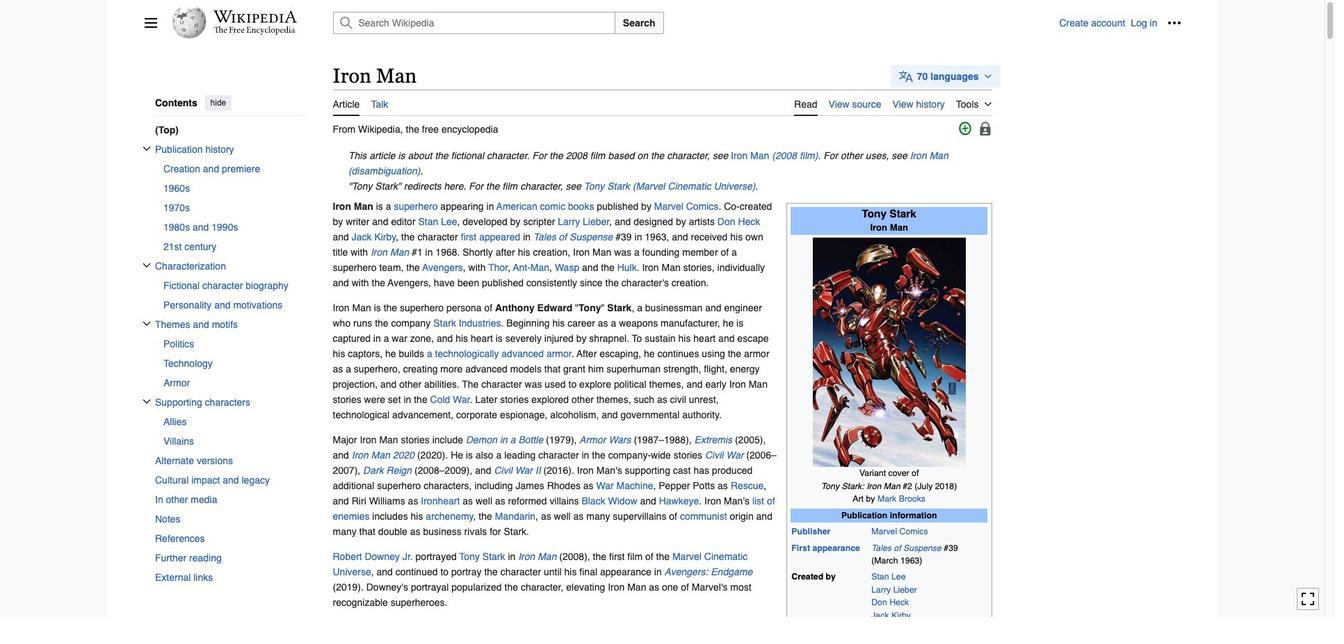 Task type: describe. For each thing, give the bounding box(es) containing it.
1 x small image from the top
[[142, 320, 151, 328]]

language progressive image
[[899, 69, 913, 83]]

2 x small image from the top
[[142, 397, 151, 406]]

iron man takes flight image
[[813, 238, 966, 468]]

2 x small image from the top
[[142, 261, 151, 269]]

menu image
[[144, 16, 158, 30]]

fullscreen image
[[1301, 593, 1315, 607]]

page semi-protected image
[[978, 121, 992, 135]]

this is a good article. click here for more information. image
[[958, 121, 971, 135]]



Task type: locate. For each thing, give the bounding box(es) containing it.
1 x small image from the top
[[142, 144, 151, 153]]

main content
[[327, 63, 1181, 618]]

None search field
[[316, 12, 1060, 34]]

Search Wikipedia search field
[[333, 12, 615, 34]]

x small image
[[142, 320, 151, 328], [142, 397, 151, 406]]

1 vertical spatial x small image
[[142, 261, 151, 269]]

x small image
[[142, 144, 151, 153], [142, 261, 151, 269]]

note
[[333, 179, 992, 194]]

0 vertical spatial x small image
[[142, 320, 151, 328]]

1 vertical spatial x small image
[[142, 397, 151, 406]]

wikipedia image
[[213, 10, 297, 23]]

personal tools navigation
[[1060, 12, 1186, 34]]

0 vertical spatial x small image
[[142, 144, 151, 153]]

log in and more options image
[[1167, 16, 1181, 30]]

the free encyclopedia image
[[214, 26, 296, 35]]



Task type: vqa. For each thing, say whether or not it's contained in the screenshot.
topmost x small icon
yes



